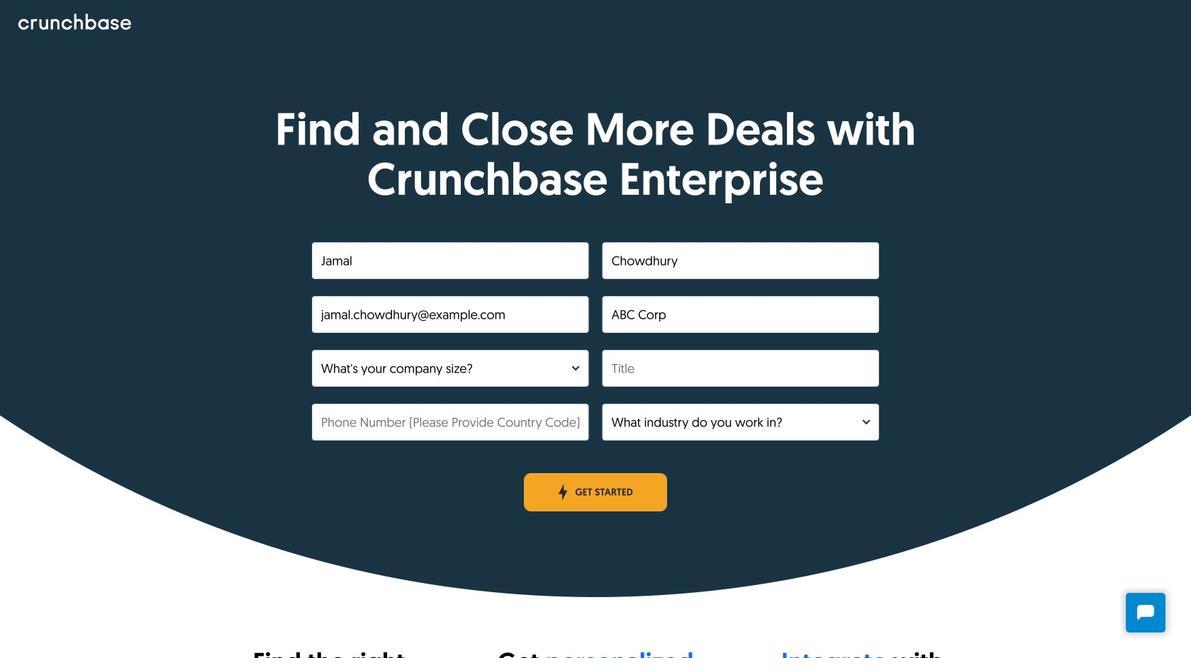 Task type: describe. For each thing, give the bounding box(es) containing it.
Company Email email field
[[312, 296, 589, 333]]

Phone Number (Please Provide Country Code) telephone field
[[312, 404, 589, 441]]

Last Name text field
[[603, 242, 880, 279]]

Title text field
[[603, 350, 880, 387]]



Task type: locate. For each thing, give the bounding box(es) containing it.
First Name text field
[[312, 242, 589, 279]]

Company text field
[[603, 296, 880, 333]]

logo image
[[18, 14, 131, 30]]



